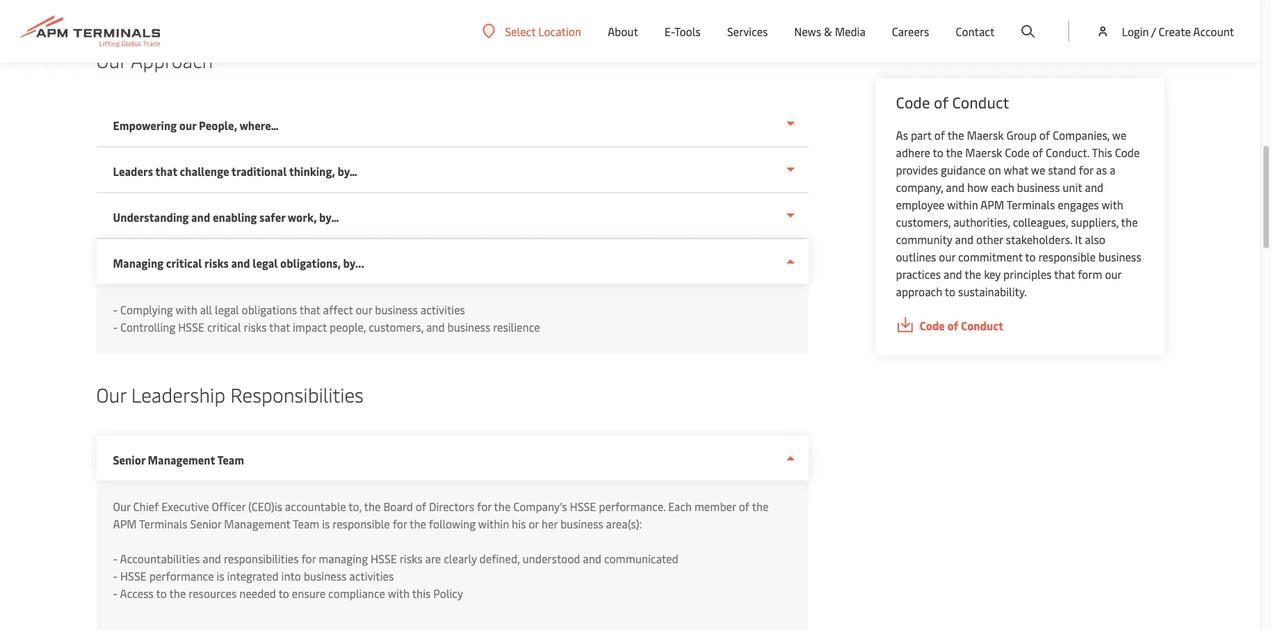 Task type: describe. For each thing, give the bounding box(es) containing it.
select
[[505, 23, 536, 39]]

or
[[529, 516, 539, 532]]

complying
[[120, 302, 173, 317]]

accountable
[[285, 499, 346, 514]]

to up principles
[[1026, 249, 1036, 264]]

to right approach
[[945, 284, 956, 299]]

leaders that challenge traditional thinking, by…
[[113, 164, 358, 179]]

to right access
[[156, 586, 167, 601]]

contact
[[956, 24, 995, 39]]

code up part
[[897, 92, 931, 113]]

performance
[[149, 568, 214, 584]]

1 vertical spatial we
[[1032, 162, 1046, 177]]

is inside - accountabilities and responsibilities for managing hsse risks are clearly defined, understood and communicated - hsse performance is integrated into business activities - access to the resources needed to ensure compliance with this policy
[[217, 568, 225, 584]]

1 horizontal spatial risks
[[244, 319, 267, 335]]

part
[[911, 127, 932, 143]]

responsibilities
[[224, 551, 299, 566]]

responsible inside as part of the maersk group of companies, we adhere to the maersk code of conduct. this code provides guidance on what we stand for as a company, and how each business unit and employee within apm terminals engages with customers, authorities, colleagues, suppliers, the community and other stakeholders.  it also outlines our commitment to responsible business practices and the key principles that form our approach to sustainability.
[[1039, 249, 1097, 264]]

people,
[[330, 319, 366, 335]]

hsse inside managing critical risks and legal obligations, by... element
[[178, 319, 205, 335]]

where…
[[240, 118, 279, 133]]

understood
[[523, 551, 581, 566]]

code of conduct link
[[897, 317, 1144, 335]]

management inside dropdown button
[[148, 452, 215, 468]]

controlling
[[120, 319, 176, 335]]

suppliers,
[[1072, 214, 1119, 230]]

provides
[[897, 162, 939, 177]]

within inside our chief executive officer (ceo)is accountable to, the board of directors for the company's hsse performance. each member of the apm terminals senior management team is responsible for the following within his or her business area(s):
[[479, 516, 509, 532]]

and right practices
[[944, 266, 963, 282]]

e-tools button
[[665, 0, 701, 63]]

into
[[282, 568, 301, 584]]

5 - from the top
[[113, 586, 118, 601]]

senior management team element
[[96, 481, 809, 630]]

hsse inside our chief executive officer (ceo)is accountable to, the board of directors for the company's hsse performance. each member of the apm terminals senior management team is responsible for the following within his or her business area(s):
[[570, 499, 597, 514]]

other
[[977, 232, 1004, 247]]

by… for leaders that challenge traditional thinking, by…
[[338, 164, 358, 179]]

code up a
[[1116, 145, 1141, 160]]

resources
[[189, 586, 237, 601]]

and down managing critical risks and legal obligations, by... dropdown button
[[426, 319, 445, 335]]

hsse up access
[[120, 568, 147, 584]]

the right member
[[752, 499, 769, 514]]

about button
[[608, 0, 639, 63]]

with inside - accountabilities and responsibilities for managing hsse risks are clearly defined, understood and communicated - hsse performance is integrated into business activities - access to the resources needed to ensure compliance with this policy
[[388, 586, 410, 601]]

that inside as part of the maersk group of companies, we adhere to the maersk code of conduct. this code provides guidance on what we stand for as a company, and how each business unit and employee within apm terminals engages with customers, authorities, colleagues, suppliers, the community and other stakeholders.  it also outlines our commitment to responsible business practices and the key principles that form our approach to sustainability.
[[1055, 266, 1076, 282]]

sustainability.
[[959, 284, 1028, 299]]

colleagues,
[[1014, 214, 1069, 230]]

and down authorities,
[[956, 232, 974, 247]]

senior inside our chief executive officer (ceo)is accountable to, the board of directors for the company's hsse performance. each member of the apm terminals senior management team is responsible for the following within his or her business area(s):
[[190, 516, 222, 532]]

complying with all legal obligations that affect our business activities -
[[113, 302, 465, 335]]

account
[[1194, 24, 1235, 39]]

senior management team button
[[96, 436, 809, 481]]

business inside complying with all legal obligations that affect our business activities -
[[375, 302, 418, 317]]

login / create account link
[[1097, 0, 1235, 63]]

activities inside - accountabilities and responsibilities for managing hsse risks are clearly defined, understood and communicated - hsse performance is integrated into business activities - access to the resources needed to ensure compliance with this policy
[[349, 568, 394, 584]]

it
[[1076, 232, 1083, 247]]

senior inside "senior management team" dropdown button
[[113, 452, 145, 468]]

understanding and enabling safer work, by…
[[113, 209, 339, 225]]

his
[[512, 516, 526, 532]]

performance. each
[[599, 499, 692, 514]]

principles
[[1004, 266, 1052, 282]]

for down board
[[393, 516, 407, 532]]

e-tools
[[665, 24, 701, 39]]

1 - from the top
[[113, 302, 118, 317]]

business down the what in the top right of the page
[[1018, 180, 1061, 195]]

how
[[968, 180, 989, 195]]

empowering our people, where…
[[113, 118, 279, 133]]

thinking,
[[289, 164, 335, 179]]

tools
[[675, 24, 701, 39]]

safer
[[260, 209, 286, 225]]

companies,
[[1053, 127, 1110, 143]]

business inside our chief executive officer (ceo)is accountable to, the board of directors for the company's hsse performance. each member of the apm terminals senior management team is responsible for the following within his or her business area(s):
[[561, 516, 604, 532]]

0 vertical spatial maersk
[[967, 127, 1004, 143]]

legal inside dropdown button
[[253, 255, 278, 271]]

employee
[[897, 197, 945, 212]]

and down "as"
[[1086, 180, 1104, 195]]

risks inside dropdown button
[[205, 255, 229, 271]]

a
[[1110, 162, 1116, 177]]

accountabilities
[[120, 551, 200, 566]]

the right to,
[[364, 499, 381, 514]]

impact
[[293, 319, 327, 335]]

chief
[[133, 499, 159, 514]]

create
[[1159, 24, 1192, 39]]

for inside as part of the maersk group of companies, we adhere to the maersk code of conduct. this code provides guidance on what we stand for as a company, and how each business unit and employee within apm terminals engages with customers, authorities, colleagues, suppliers, the community and other stakeholders.  it also outlines our commitment to responsible business practices and the key principles that form our approach to sustainability.
[[1080, 162, 1094, 177]]

the up the 'guidance'
[[947, 145, 963, 160]]

member
[[695, 499, 737, 514]]

about
[[608, 24, 639, 39]]

obligations,
[[280, 255, 341, 271]]

1 vertical spatial conduct
[[962, 318, 1004, 333]]

the inside - accountabilities and responsibilities for managing hsse risks are clearly defined, understood and communicated - hsse performance is integrated into business activities - access to the resources needed to ensure compliance with this policy
[[169, 586, 186, 601]]

apm inside our chief executive officer (ceo)is accountable to, the board of directors for the company's hsse performance. each member of the apm terminals senior management team is responsible for the following within his or her business area(s):
[[113, 516, 137, 532]]

that inside complying with all legal obligations that affect our business activities -
[[300, 302, 321, 317]]

with inside as part of the maersk group of companies, we adhere to the maersk code of conduct. this code provides guidance on what we stand for as a company, and how each business unit and employee within apm terminals engages with customers, authorities, colleagues, suppliers, the community and other stakeholders.  it also outlines our commitment to responsible business practices and the key principles that form our approach to sustainability.
[[1102, 197, 1124, 212]]

managing critical risks and legal obligations, by... button
[[96, 239, 809, 284]]

to down into
[[279, 586, 289, 601]]

our down the community
[[940, 249, 956, 264]]

business inside - accountabilities and responsibilities for managing hsse risks are clearly defined, understood and communicated - hsse performance is integrated into business activities - access to the resources needed to ensure compliance with this policy
[[304, 568, 347, 584]]

careers button
[[893, 0, 930, 63]]

- inside complying with all legal obligations that affect our business activities -
[[113, 319, 118, 335]]

commitment
[[959, 249, 1023, 264]]

managing
[[113, 255, 164, 271]]

following
[[429, 516, 476, 532]]

login
[[1123, 24, 1150, 39]]

clearly
[[444, 551, 477, 566]]

our approach
[[96, 47, 213, 73]]

traditional
[[232, 164, 287, 179]]

e-
[[665, 24, 675, 39]]

empowering our people, where… button
[[96, 102, 809, 148]]

1 vertical spatial critical
[[207, 319, 241, 335]]

this
[[412, 586, 431, 601]]

our for our chief executive officer (ceo)is accountable to, the board of directors for the company's hsse performance. each member of the apm terminals senior management team is responsible for the following within his or her business area(s):
[[113, 499, 131, 514]]

our right form
[[1106, 266, 1122, 282]]

media
[[835, 24, 866, 39]]

business down also
[[1099, 249, 1142, 264]]

area(s):
[[606, 516, 642, 532]]

the right part
[[948, 127, 965, 143]]

directors
[[429, 499, 475, 514]]

that down obligations
[[269, 319, 290, 335]]

0 vertical spatial conduct
[[953, 92, 1010, 113]]



Task type: vqa. For each thing, say whether or not it's contained in the screenshot.
third '-' from the bottom of the page
yes



Task type: locate. For each thing, give the bounding box(es) containing it.
0 vertical spatial critical
[[166, 255, 202, 271]]

is up the resources on the bottom left of page
[[217, 568, 225, 584]]

with up the suppliers,
[[1102, 197, 1124, 212]]

- left access
[[113, 586, 118, 601]]

1 vertical spatial code of conduct
[[920, 318, 1004, 333]]

to
[[933, 145, 944, 160], [1026, 249, 1036, 264], [945, 284, 956, 299], [156, 586, 167, 601], [279, 586, 289, 601]]

code of conduct down the sustainability.
[[920, 318, 1004, 333]]

0 horizontal spatial team
[[217, 452, 244, 468]]

hsse down 'all'
[[178, 319, 205, 335]]

and up the resources on the bottom left of page
[[203, 551, 221, 566]]

for right directors
[[477, 499, 492, 514]]

- left performance
[[113, 568, 118, 584]]

leaders
[[113, 164, 153, 179]]

stakeholders.
[[1007, 232, 1073, 247]]

the down performance
[[169, 586, 186, 601]]

and down the 'guidance'
[[947, 180, 965, 195]]

is inside our chief executive officer (ceo)is accountable to, the board of directors for the company's hsse performance. each member of the apm terminals senior management team is responsible for the following within his or her business area(s):
[[322, 516, 330, 532]]

1 vertical spatial with
[[176, 302, 197, 317]]

legal
[[253, 255, 278, 271], [215, 302, 239, 317]]

customers, inside managing critical risks and legal obligations, by... element
[[369, 319, 424, 335]]

customers,
[[897, 214, 951, 230], [369, 319, 424, 335]]

conduct up group
[[953, 92, 1010, 113]]

our chief executive officer (ceo)is accountable to, the board of directors for the company's hsse performance. each member of the apm terminals senior management team is responsible for the following within his or her business area(s):
[[113, 499, 769, 532]]

by...
[[343, 255, 365, 271]]

0 vertical spatial we
[[1113, 127, 1127, 143]]

ensure
[[292, 586, 326, 601]]

risks down obligations
[[244, 319, 267, 335]]

1 horizontal spatial senior
[[190, 516, 222, 532]]

is
[[322, 516, 330, 532], [217, 568, 225, 584]]

the left key
[[965, 266, 982, 282]]

to right adhere at the top
[[933, 145, 944, 160]]

management down the (ceo)is
[[224, 516, 291, 532]]

team inside dropdown button
[[217, 452, 244, 468]]

company's
[[514, 499, 568, 514]]

1 vertical spatial senior
[[190, 516, 222, 532]]

people,
[[199, 118, 237, 133]]

that
[[155, 164, 177, 179], [1055, 266, 1076, 282], [300, 302, 321, 317], [269, 319, 290, 335]]

- left controlling
[[113, 319, 118, 335]]

our inside dropdown button
[[179, 118, 196, 133]]

business up ensure
[[304, 568, 347, 584]]

business right her
[[561, 516, 604, 532]]

customers, inside as part of the maersk group of companies, we adhere to the maersk code of conduct. this code provides guidance on what we stand for as a company, and how each business unit and employee within apm terminals engages with customers, authorities, colleagues, suppliers, the community and other stakeholders.  it also outlines our commitment to responsible business practices and the key principles that form our approach to sustainability.
[[897, 214, 951, 230]]

enabling
[[213, 209, 257, 225]]

on
[[989, 162, 1002, 177]]

conduct.
[[1047, 145, 1090, 160]]

conduct down the sustainability.
[[962, 318, 1004, 333]]

0 horizontal spatial activities
[[349, 568, 394, 584]]

with left this
[[388, 586, 410, 601]]

1 horizontal spatial team
[[293, 516, 320, 532]]

the left company's
[[494, 499, 511, 514]]

for
[[1080, 162, 1094, 177], [477, 499, 492, 514], [393, 516, 407, 532], [302, 551, 316, 566]]

0 vertical spatial senior
[[113, 452, 145, 468]]

3 - from the top
[[113, 551, 118, 566]]

customers, right people,
[[369, 319, 424, 335]]

- left accountabilities on the bottom of page
[[113, 551, 118, 566]]

0 vertical spatial legal
[[253, 255, 278, 271]]

careers
[[893, 24, 930, 39]]

risks left are
[[400, 551, 423, 566]]

by… right work,
[[319, 209, 339, 225]]

responsible inside our chief executive officer (ceo)is accountable to, the board of directors for the company's hsse performance. each member of the apm terminals senior management team is responsible for the following within his or her business area(s):
[[333, 516, 390, 532]]

0 vertical spatial team
[[217, 452, 244, 468]]

by…
[[338, 164, 358, 179], [319, 209, 339, 225]]

/
[[1152, 24, 1157, 39]]

understanding and enabling safer work, by… button
[[96, 193, 809, 239]]

business
[[1018, 180, 1061, 195], [1099, 249, 1142, 264], [375, 302, 418, 317], [448, 319, 491, 335], [561, 516, 604, 532], [304, 568, 347, 584]]

for left "as"
[[1080, 162, 1094, 177]]

managing critical risks and legal obligations, by...
[[113, 255, 365, 271]]

approach
[[897, 284, 943, 299]]

our up people,
[[356, 302, 372, 317]]

senior
[[113, 452, 145, 468], [190, 516, 222, 532]]

2 vertical spatial our
[[113, 499, 131, 514]]

our for our leadership responsibilities
[[96, 381, 126, 408]]

our left leadership
[[96, 381, 126, 408]]

team up officer
[[217, 452, 244, 468]]

terminals up colleagues,
[[1007, 197, 1056, 212]]

1 vertical spatial by…
[[319, 209, 339, 225]]

1 vertical spatial our
[[96, 381, 126, 408]]

critical inside dropdown button
[[166, 255, 202, 271]]

1 horizontal spatial we
[[1113, 127, 1127, 143]]

within down the how
[[948, 197, 979, 212]]

responsible down to,
[[333, 516, 390, 532]]

2 vertical spatial with
[[388, 586, 410, 601]]

0 horizontal spatial risks
[[205, 255, 229, 271]]

1 vertical spatial responsible
[[333, 516, 390, 532]]

1 horizontal spatial is
[[322, 516, 330, 532]]

critical
[[166, 255, 202, 271], [207, 319, 241, 335]]

0 horizontal spatial is
[[217, 568, 225, 584]]

managing critical risks and legal obligations, by... element
[[96, 284, 809, 353]]

terminals inside our chief executive officer (ceo)is accountable to, the board of directors for the company's hsse performance. each member of the apm terminals senior management team is responsible for the following within his or her business area(s):
[[139, 516, 188, 532]]

are
[[426, 551, 441, 566]]

login / create account
[[1123, 24, 1235, 39]]

policy
[[434, 586, 463, 601]]

apm down each
[[981, 197, 1005, 212]]

0 vertical spatial by…
[[338, 164, 358, 179]]

we up this
[[1113, 127, 1127, 143]]

her
[[542, 516, 558, 532]]

0 vertical spatial code of conduct
[[897, 92, 1010, 113]]

guidance
[[941, 162, 986, 177]]

services button
[[728, 0, 768, 63]]

0 vertical spatial terminals
[[1007, 197, 1056, 212]]

senior down executive
[[190, 516, 222, 532]]

services
[[728, 24, 768, 39]]

1 horizontal spatial with
[[388, 586, 410, 601]]

1 vertical spatial activities
[[349, 568, 394, 584]]

by… for understanding and enabling safer work, by…
[[319, 209, 339, 225]]

select location button
[[483, 23, 582, 39]]

and down enabling
[[231, 255, 250, 271]]

1 vertical spatial team
[[293, 516, 320, 532]]

and inside dropdown button
[[231, 255, 250, 271]]

0 vertical spatial management
[[148, 452, 215, 468]]

1 vertical spatial management
[[224, 516, 291, 532]]

1 vertical spatial is
[[217, 568, 225, 584]]

4 - from the top
[[113, 568, 118, 584]]

our left the people,
[[179, 118, 196, 133]]

code of conduct up part
[[897, 92, 1010, 113]]

- accountabilities and responsibilities for managing hsse risks are clearly defined, understood and communicated - hsse performance is integrated into business activities - access to the resources needed to ensure compliance with this policy
[[113, 551, 679, 601]]

with
[[1102, 197, 1124, 212], [176, 302, 197, 317], [388, 586, 410, 601]]

business right affect
[[375, 302, 418, 317]]

that right leaders
[[155, 164, 177, 179]]

and left enabling
[[191, 209, 210, 225]]

0 horizontal spatial terminals
[[139, 516, 188, 532]]

is down accountable
[[322, 516, 330, 532]]

code up the what in the top right of the page
[[1006, 145, 1030, 160]]

legal inside complying with all legal obligations that affect our business activities -
[[215, 302, 239, 317]]

the right the suppliers,
[[1122, 214, 1139, 230]]

activities inside complying with all legal obligations that affect our business activities -
[[421, 302, 465, 317]]

0 horizontal spatial management
[[148, 452, 215, 468]]

and inside dropdown button
[[191, 209, 210, 225]]

code
[[897, 92, 931, 113], [1006, 145, 1030, 160], [1116, 145, 1141, 160], [920, 318, 945, 333]]

by… right thinking,
[[338, 164, 358, 179]]

news
[[795, 24, 822, 39]]

&
[[824, 24, 833, 39]]

2 horizontal spatial risks
[[400, 551, 423, 566]]

1 vertical spatial within
[[479, 516, 509, 532]]

1 vertical spatial legal
[[215, 302, 239, 317]]

management inside our chief executive officer (ceo)is accountable to, the board of directors for the company's hsse performance. each member of the apm terminals senior management team is responsible for the following within his or her business area(s):
[[224, 516, 291, 532]]

terminals inside as part of the maersk group of companies, we adhere to the maersk code of conduct. this code provides guidance on what we stand for as a company, and how each business unit and employee within apm terminals engages with customers, authorities, colleagues, suppliers, the community and other stakeholders.  it also outlines our commitment to responsible business practices and the key principles that form our approach to sustainability.
[[1007, 197, 1056, 212]]

for inside - accountabilities and responsibilities for managing hsse risks are clearly defined, understood and communicated - hsse performance is integrated into business activities - access to the resources needed to ensure compliance with this policy
[[302, 551, 316, 566]]

critical right managing
[[166, 255, 202, 271]]

0 horizontal spatial legal
[[215, 302, 239, 317]]

as
[[1097, 162, 1108, 177]]

defined,
[[480, 551, 520, 566]]

0 vertical spatial with
[[1102, 197, 1124, 212]]

and right understood
[[583, 551, 602, 566]]

we right the what in the top right of the page
[[1032, 162, 1046, 177]]

as part of the maersk group of companies, we adhere to the maersk code of conduct. this code provides guidance on what we stand for as a company, and how each business unit and employee within apm terminals engages with customers, authorities, colleagues, suppliers, the community and other stakeholders.  it also outlines our commitment to responsible business practices and the key principles that form our approach to sustainability.
[[897, 127, 1142, 299]]

that left form
[[1055, 266, 1076, 282]]

senior up chief in the left of the page
[[113, 452, 145, 468]]

hsse right company's
[[570, 499, 597, 514]]

1 horizontal spatial apm
[[981, 197, 1005, 212]]

0 horizontal spatial within
[[479, 516, 509, 532]]

for left "managing"
[[302, 551, 316, 566]]

access
[[120, 586, 154, 601]]

that inside dropdown button
[[155, 164, 177, 179]]

group
[[1007, 127, 1037, 143]]

2 vertical spatial risks
[[400, 551, 423, 566]]

2 horizontal spatial with
[[1102, 197, 1124, 212]]

apm inside as part of the maersk group of companies, we adhere to the maersk code of conduct. this code provides guidance on what we stand for as a company, and how each business unit and employee within apm terminals engages with customers, authorities, colleagues, suppliers, the community and other stakeholders.  it also outlines our commitment to responsible business practices and the key principles that form our approach to sustainability.
[[981, 197, 1005, 212]]

team down accountable
[[293, 516, 320, 532]]

our left chief in the left of the page
[[113, 499, 131, 514]]

0 horizontal spatial with
[[176, 302, 197, 317]]

management up executive
[[148, 452, 215, 468]]

contact button
[[956, 0, 995, 63]]

2 - from the top
[[113, 319, 118, 335]]

team inside our chief executive officer (ceo)is accountable to, the board of directors for the company's hsse performance. each member of the apm terminals senior management team is responsible for the following within his or her business area(s):
[[293, 516, 320, 532]]

within left his
[[479, 516, 509, 532]]

1 horizontal spatial responsible
[[1039, 249, 1097, 264]]

activities down managing critical risks and legal obligations, by... dropdown button
[[421, 302, 465, 317]]

1 horizontal spatial terminals
[[1007, 197, 1056, 212]]

practices
[[897, 266, 941, 282]]

1 vertical spatial risks
[[244, 319, 267, 335]]

obligations
[[242, 302, 297, 317]]

within inside as part of the maersk group of companies, we adhere to the maersk code of conduct. this code provides guidance on what we stand for as a company, and how each business unit and employee within apm terminals engages with customers, authorities, colleagues, suppliers, the community and other stakeholders.  it also outlines our commitment to responsible business practices and the key principles that form our approach to sustainability.
[[948, 197, 979, 212]]

1 horizontal spatial legal
[[253, 255, 278, 271]]

responsible
[[1039, 249, 1097, 264], [333, 516, 390, 532]]

engages
[[1058, 197, 1100, 212]]

code of conduct
[[897, 92, 1010, 113], [920, 318, 1004, 333]]

0 horizontal spatial customers,
[[369, 319, 424, 335]]

1 vertical spatial maersk
[[966, 145, 1003, 160]]

1 horizontal spatial critical
[[207, 319, 241, 335]]

form
[[1078, 266, 1103, 282]]

integrated
[[227, 568, 279, 584]]

0 horizontal spatial critical
[[166, 255, 202, 271]]

responsibilities
[[231, 381, 364, 408]]

our left approach at the left
[[96, 47, 126, 73]]

our inside our chief executive officer (ceo)is accountable to, the board of directors for the company's hsse performance. each member of the apm terminals senior management team is responsible for the following within his or her business area(s):
[[113, 499, 131, 514]]

0 vertical spatial our
[[96, 47, 126, 73]]

risks down understanding and enabling safer work, by… on the top
[[205, 255, 229, 271]]

news & media
[[795, 24, 866, 39]]

authorities,
[[954, 214, 1011, 230]]

0 vertical spatial responsible
[[1039, 249, 1097, 264]]

news & media button
[[795, 0, 866, 63]]

understanding
[[113, 209, 189, 225]]

our
[[179, 118, 196, 133], [940, 249, 956, 264], [1106, 266, 1122, 282], [356, 302, 372, 317]]

company,
[[897, 180, 944, 195]]

1 horizontal spatial customers,
[[897, 214, 951, 230]]

0 vertical spatial is
[[322, 516, 330, 532]]

0 horizontal spatial responsible
[[333, 516, 390, 532]]

to,
[[349, 499, 362, 514]]

1 vertical spatial customers,
[[369, 319, 424, 335]]

conduct
[[953, 92, 1010, 113], [962, 318, 1004, 333]]

1 horizontal spatial management
[[224, 516, 291, 532]]

unit
[[1063, 180, 1083, 195]]

business left 'resilience'
[[448, 319, 491, 335]]

our for our approach
[[96, 47, 126, 73]]

activities
[[421, 302, 465, 317], [349, 568, 394, 584]]

as
[[897, 127, 909, 143]]

0 vertical spatial activities
[[421, 302, 465, 317]]

1 horizontal spatial within
[[948, 197, 979, 212]]

community
[[897, 232, 953, 247]]

our inside complying with all legal obligations that affect our business activities -
[[356, 302, 372, 317]]

communicated
[[605, 551, 679, 566]]

0 vertical spatial risks
[[205, 255, 229, 271]]

risks inside - accountabilities and responsibilities for managing hsse risks are clearly defined, understood and communicated - hsse performance is integrated into business activities - access to the resources needed to ensure compliance with this policy
[[400, 551, 423, 566]]

with inside complying with all legal obligations that affect our business activities -
[[176, 302, 197, 317]]

0 horizontal spatial senior
[[113, 452, 145, 468]]

stand
[[1049, 162, 1077, 177]]

apm
[[981, 197, 1005, 212], [113, 516, 137, 532]]

0 horizontal spatial we
[[1032, 162, 1046, 177]]

apm down chief in the left of the page
[[113, 516, 137, 532]]

legal left the 'obligations,'
[[253, 255, 278, 271]]

critical down 'all'
[[207, 319, 241, 335]]

that up impact
[[300, 302, 321, 317]]

1 vertical spatial terminals
[[139, 516, 188, 532]]

terminals down chief in the left of the page
[[139, 516, 188, 532]]

0 vertical spatial within
[[948, 197, 979, 212]]

with left 'all'
[[176, 302, 197, 317]]

legal right 'all'
[[215, 302, 239, 317]]

1 vertical spatial apm
[[113, 516, 137, 532]]

responsible down it
[[1039, 249, 1097, 264]]

activities up compliance at the left
[[349, 568, 394, 584]]

officer
[[212, 499, 246, 514]]

- left complying
[[113, 302, 118, 317]]

managing
[[319, 551, 368, 566]]

0 vertical spatial apm
[[981, 197, 1005, 212]]

the down board
[[410, 516, 426, 532]]

1 horizontal spatial activities
[[421, 302, 465, 317]]

empowering
[[113, 118, 177, 133]]

challenge
[[180, 164, 229, 179]]

board
[[384, 499, 413, 514]]

customers, up the community
[[897, 214, 951, 230]]

(ceo)is
[[248, 499, 282, 514]]

hsse right "managing"
[[371, 551, 397, 566]]

0 horizontal spatial apm
[[113, 516, 137, 532]]

controlling hsse critical risks that impact people, customers, and business resilience
[[120, 319, 540, 335]]

code down approach
[[920, 318, 945, 333]]

0 vertical spatial customers,
[[897, 214, 951, 230]]

risks
[[205, 255, 229, 271], [244, 319, 267, 335], [400, 551, 423, 566]]



